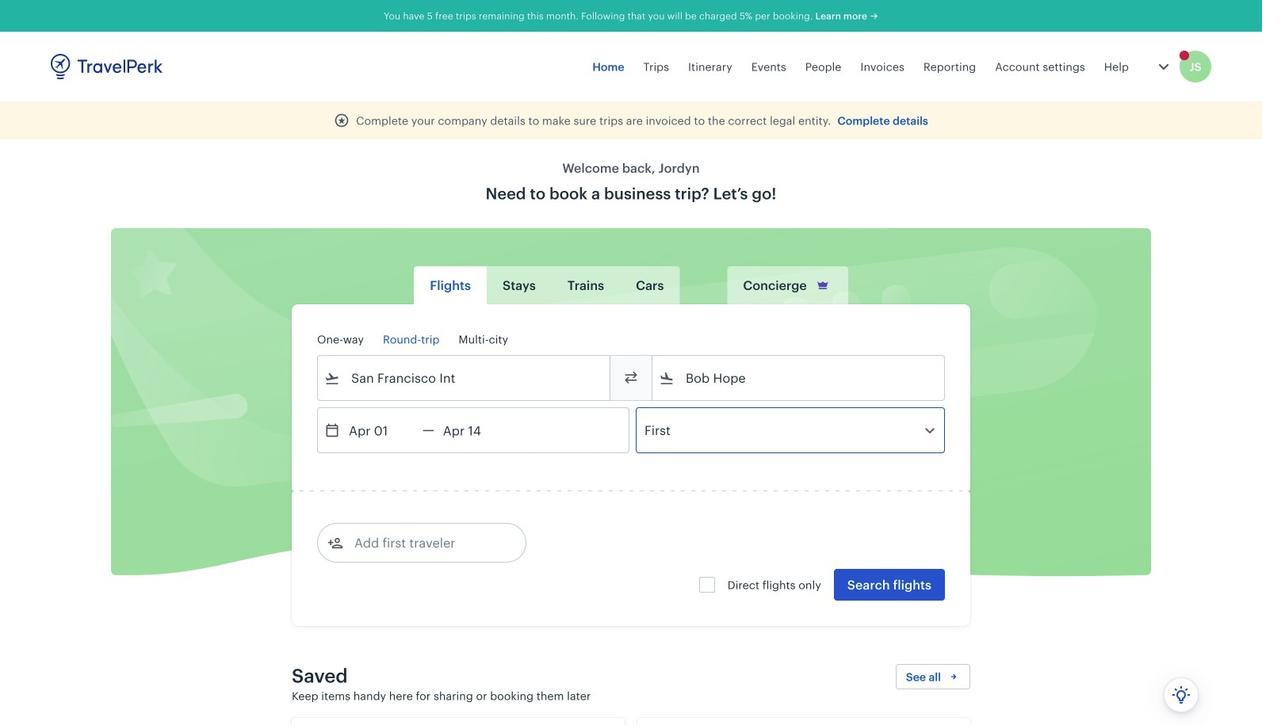 Task type: describe. For each thing, give the bounding box(es) containing it.
Return text field
[[435, 409, 517, 453]]

Depart text field
[[340, 409, 423, 453]]

From search field
[[340, 366, 589, 391]]



Task type: vqa. For each thing, say whether or not it's contained in the screenshot.
To search field
yes



Task type: locate. For each thing, give the bounding box(es) containing it.
Add first traveler search field
[[343, 531, 508, 556]]

To search field
[[675, 366, 924, 391]]



